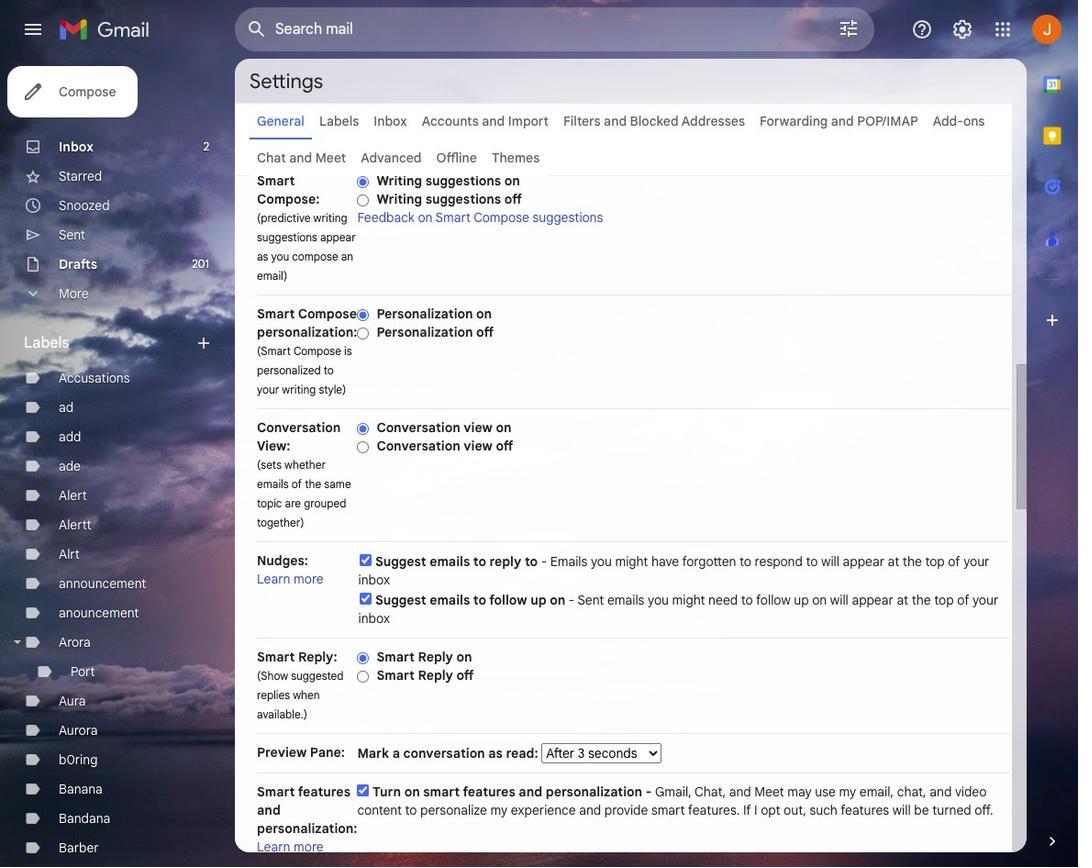 Task type: locate. For each thing, give the bounding box(es) containing it.
labels link
[[319, 113, 359, 129]]

forgotten
[[683, 554, 737, 570]]

an
[[341, 250, 354, 264]]

reply down smart reply on
[[418, 668, 454, 684]]

0 vertical spatial sent
[[59, 227, 85, 243]]

to inside smart compose personalization: (smart compose is personalized to your writing style)
[[324, 364, 334, 377]]

1 vertical spatial suggest
[[376, 592, 427, 609]]

writing up compose
[[314, 211, 348, 225]]

1 horizontal spatial inbox
[[374, 113, 407, 129]]

0 horizontal spatial labels
[[24, 334, 69, 353]]

1 horizontal spatial up
[[795, 592, 810, 609]]

0 horizontal spatial meet
[[316, 150, 346, 166]]

0 vertical spatial of
[[292, 477, 302, 491]]

0 vertical spatial top
[[926, 554, 946, 570]]

conversation down conversation view on
[[377, 438, 461, 455]]

labels inside navigation
[[24, 334, 69, 353]]

as up 'email)'
[[257, 250, 269, 264]]

and right filters
[[604, 113, 627, 129]]

Conversation view off radio
[[358, 441, 370, 454]]

the inside 'conversation view: (sets whether emails of the same topic are grouped together)'
[[305, 477, 322, 491]]

2 up from the left
[[795, 592, 810, 609]]

2 writing from the top
[[377, 191, 422, 208]]

1 horizontal spatial smart
[[652, 803, 686, 819]]

1 vertical spatial your
[[964, 554, 990, 570]]

1 vertical spatial -
[[569, 592, 575, 609]]

and left import
[[482, 113, 505, 129]]

and up turned
[[930, 784, 952, 801]]

2 learn more link from the top
[[257, 839, 324, 856]]

offline
[[437, 150, 477, 166]]

smart inside smart compose: (predictive writing suggestions appear as you compose an email)
[[257, 173, 295, 189]]

meet up opt
[[755, 784, 785, 801]]

smart up the personalize in the left bottom of the page
[[424, 784, 460, 801]]

follow down reply
[[490, 592, 528, 609]]

0 vertical spatial at
[[888, 554, 900, 570]]

advanced
[[361, 150, 422, 166]]

follow down 'respond'
[[757, 592, 791, 609]]

1 vertical spatial inbox
[[59, 139, 94, 155]]

0 vertical spatial inbox
[[359, 572, 390, 589]]

0 vertical spatial reply
[[418, 649, 454, 666]]

2 vertical spatial your
[[973, 592, 999, 609]]

1 vertical spatial my
[[491, 803, 508, 819]]

forwarding and pop/imap
[[760, 113, 919, 129]]

Writing suggestions off radio
[[358, 194, 370, 207]]

0 horizontal spatial might
[[616, 554, 649, 570]]

mark
[[358, 746, 389, 762]]

personalization for personalization off
[[377, 324, 473, 341]]

2 vertical spatial will
[[893, 803, 912, 819]]

personalization: up (smart
[[257, 324, 358, 341]]

to
[[324, 364, 334, 377], [474, 554, 487, 570], [525, 554, 538, 570], [740, 554, 752, 570], [807, 554, 819, 570], [474, 592, 487, 609], [742, 592, 754, 609], [405, 803, 417, 819]]

tab list
[[1027, 59, 1079, 802]]

the
[[305, 477, 322, 491], [903, 554, 923, 570], [912, 592, 932, 609]]

smart up (show
[[257, 649, 295, 666]]

smart right smart reply on option
[[377, 649, 415, 666]]

suggestions
[[426, 173, 501, 189], [426, 191, 501, 208], [533, 209, 604, 226], [257, 230, 318, 244]]

of inside the - sent emails you might need to follow up on will appear at the top of your inbox
[[958, 592, 970, 609]]

1 vertical spatial sent
[[578, 592, 605, 609]]

0 vertical spatial as
[[257, 250, 269, 264]]

1 vertical spatial view
[[464, 438, 493, 455]]

chat and meet
[[257, 150, 346, 166]]

top inside the - sent emails you might need to follow up on will appear at the top of your inbox
[[935, 592, 955, 609]]

inbox up starred link
[[59, 139, 94, 155]]

might down - emails you might have forgotten to respond to will appear at the top of your inbox in the bottom of the page
[[673, 592, 706, 609]]

1 learn from the top
[[257, 571, 291, 588]]

appear inside - emails you might have forgotten to respond to will appear at the top of your inbox
[[843, 554, 885, 570]]

chat
[[257, 150, 286, 166]]

and right chat
[[289, 150, 312, 166]]

2 personalization: from the top
[[257, 821, 358, 837]]

0 vertical spatial -
[[541, 554, 547, 570]]

learn more link
[[257, 571, 324, 588], [257, 839, 324, 856]]

your inside the - sent emails you might need to follow up on will appear at the top of your inbox
[[973, 592, 999, 609]]

Search mail text field
[[275, 20, 787, 39]]

1 vertical spatial of
[[949, 554, 961, 570]]

1 learn more link from the top
[[257, 571, 324, 588]]

conversation up conversation view off
[[377, 420, 461, 436]]

- inside the - sent emails you might need to follow up on will appear at the top of your inbox
[[569, 592, 575, 609]]

features up the personalize in the left bottom of the page
[[463, 784, 516, 801]]

conversation view on
[[377, 420, 512, 436]]

to left reply
[[474, 554, 487, 570]]

email,
[[860, 784, 894, 801]]

are
[[285, 497, 301, 511]]

None search field
[[235, 7, 875, 51]]

1 horizontal spatial follow
[[757, 592, 791, 609]]

reply for on
[[418, 649, 454, 666]]

read:
[[506, 746, 539, 762]]

0 vertical spatial will
[[822, 554, 840, 570]]

2 vertical spatial -
[[646, 784, 652, 801]]

writing up feedback
[[377, 191, 422, 208]]

inbox inside labels navigation
[[59, 139, 94, 155]]

1 vertical spatial personalization:
[[257, 821, 358, 837]]

1 vertical spatial the
[[903, 554, 923, 570]]

up down suggest emails to reply to
[[531, 592, 547, 609]]

suggestions down (predictive
[[257, 230, 318, 244]]

2 horizontal spatial you
[[648, 592, 669, 609]]

1 personalization: from the top
[[257, 324, 358, 341]]

snoozed
[[59, 197, 110, 214]]

0 vertical spatial more
[[294, 571, 324, 588]]

smart right smart reply off radio
[[377, 668, 415, 684]]

smart for smart reply off
[[377, 668, 415, 684]]

smart for smart compose personalization: (smart compose is personalized to your writing style)
[[257, 306, 295, 322]]

emails down suggest emails to reply to
[[430, 592, 470, 609]]

1 vertical spatial will
[[831, 592, 849, 609]]

to down suggest emails to reply to
[[474, 592, 487, 609]]

banana link
[[59, 781, 103, 798]]

2 view from the top
[[464, 438, 493, 455]]

inbox link up starred link
[[59, 139, 94, 155]]

2 vertical spatial of
[[958, 592, 970, 609]]

sent down emails
[[578, 592, 605, 609]]

and
[[482, 113, 505, 129], [604, 113, 627, 129], [832, 113, 855, 129], [289, 150, 312, 166], [519, 784, 543, 801], [730, 784, 752, 801], [930, 784, 952, 801], [257, 803, 281, 819], [580, 803, 602, 819]]

1 horizontal spatial might
[[673, 592, 706, 609]]

content
[[358, 803, 402, 819]]

search mail image
[[241, 13, 274, 46]]

you right emails
[[591, 554, 612, 570]]

filters
[[564, 113, 601, 129]]

1 horizontal spatial meet
[[755, 784, 785, 801]]

(show
[[257, 669, 288, 683]]

1 vertical spatial more
[[294, 839, 324, 856]]

and down 'preview'
[[257, 803, 281, 819]]

smart for smart features and personalization: learn more
[[257, 784, 295, 801]]

0 vertical spatial the
[[305, 477, 322, 491]]

emails down - emails you might have forgotten to respond to will appear at the top of your inbox in the bottom of the page
[[608, 592, 645, 609]]

view down conversation view on
[[464, 438, 493, 455]]

off up feedback on smart compose suggestions link
[[505, 191, 522, 208]]

1 up from the left
[[531, 592, 547, 609]]

writing down "personalized"
[[282, 383, 316, 397]]

-
[[541, 554, 547, 570], [569, 592, 575, 609], [646, 784, 652, 801]]

as left read:
[[489, 746, 503, 762]]

conversation up view:
[[257, 420, 341, 436]]

1 vertical spatial appear
[[843, 554, 885, 570]]

1 horizontal spatial as
[[489, 746, 503, 762]]

up
[[531, 592, 547, 609], [795, 592, 810, 609]]

to right need
[[742, 592, 754, 609]]

top inside - emails you might have forgotten to respond to will appear at the top of your inbox
[[926, 554, 946, 570]]

2 suggest from the top
[[376, 592, 427, 609]]

meet down the labels link on the left top of page
[[316, 150, 346, 166]]

2 learn from the top
[[257, 839, 291, 856]]

writing
[[377, 173, 422, 189], [377, 191, 422, 208]]

you inside smart compose: (predictive writing suggestions appear as you compose an email)
[[271, 250, 289, 264]]

1 vertical spatial reply
[[418, 668, 454, 684]]

smart for smart reply: (show suggested replies when available.)
[[257, 649, 295, 666]]

Smart Reply off radio
[[358, 670, 370, 684]]

anouncement link
[[59, 605, 139, 622]]

off down conversation view on
[[496, 438, 514, 455]]

will inside gmail, chat, and meet may use my email, chat, and video content to personalize my experience and provide smart features. if i opt out, such features will be turned off.
[[893, 803, 912, 819]]

off
[[505, 191, 522, 208], [477, 324, 494, 341], [496, 438, 514, 455], [457, 668, 474, 684]]

support image
[[912, 18, 934, 40]]

0 horizontal spatial you
[[271, 250, 289, 264]]

1 vertical spatial writing
[[282, 383, 316, 397]]

0 horizontal spatial features
[[298, 784, 351, 801]]

if
[[744, 803, 752, 819]]

compose left personalization on option
[[298, 306, 357, 322]]

personalization:
[[257, 324, 358, 341], [257, 821, 358, 837]]

0 vertical spatial writing
[[377, 173, 422, 189]]

0 vertical spatial inbox link
[[374, 113, 407, 129]]

Personalization off radio
[[358, 327, 370, 340]]

to right content
[[405, 803, 417, 819]]

meet
[[316, 150, 346, 166], [755, 784, 785, 801]]

0 horizontal spatial inbox link
[[59, 139, 94, 155]]

suggest up suggest emails to follow up on
[[376, 554, 427, 570]]

smart for smart reply on
[[377, 649, 415, 666]]

you down - emails you might have forgotten to respond to will appear at the top of your inbox in the bottom of the page
[[648, 592, 669, 609]]

emails inside 'conversation view: (sets whether emails of the same topic are grouped together)'
[[257, 477, 289, 491]]

on
[[505, 173, 520, 189], [418, 209, 433, 226], [477, 306, 492, 322], [496, 420, 512, 436], [550, 592, 566, 609], [813, 592, 828, 609], [457, 649, 472, 666], [405, 784, 420, 801]]

Personalization on radio
[[358, 308, 370, 322]]

1 vertical spatial at
[[897, 592, 909, 609]]

Writing suggestions on radio
[[358, 175, 370, 189]]

drafts
[[59, 256, 97, 273]]

sent
[[59, 227, 85, 243], [578, 592, 605, 609]]

available.)
[[257, 708, 308, 722]]

2 more from the top
[[294, 839, 324, 856]]

- left gmail,
[[646, 784, 652, 801]]

off for writing suggestions on
[[505, 191, 522, 208]]

1 vertical spatial might
[[673, 592, 706, 609]]

1 horizontal spatial sent
[[578, 592, 605, 609]]

appear inside the - sent emails you might need to follow up on will appear at the top of your inbox
[[852, 592, 894, 609]]

1 personalization from the top
[[377, 306, 473, 322]]

2 horizontal spatial features
[[841, 803, 890, 819]]

0 vertical spatial personalization:
[[257, 324, 358, 341]]

accusations link
[[59, 370, 130, 387]]

None checkbox
[[360, 593, 372, 605], [358, 785, 370, 797], [360, 593, 372, 605], [358, 785, 370, 797]]

sent up drafts link
[[59, 227, 85, 243]]

1 writing from the top
[[377, 173, 422, 189]]

might left have
[[616, 554, 649, 570]]

personalization for personalization on
[[377, 306, 473, 322]]

1 horizontal spatial labels
[[319, 113, 359, 129]]

to right reply
[[525, 554, 538, 570]]

1 vertical spatial as
[[489, 746, 503, 762]]

1 horizontal spatial inbox link
[[374, 113, 407, 129]]

you up 'email)'
[[271, 250, 289, 264]]

of inside - emails you might have forgotten to respond to will appear at the top of your inbox
[[949, 554, 961, 570]]

you inside - emails you might have forgotten to respond to will appear at the top of your inbox
[[591, 554, 612, 570]]

off down personalization on
[[477, 324, 494, 341]]

smart up compose:
[[257, 173, 295, 189]]

smart inside gmail, chat, and meet may use my email, chat, and video content to personalize my experience and provide smart features. if i opt out, such features will be turned off.
[[652, 803, 686, 819]]

0 horizontal spatial my
[[491, 803, 508, 819]]

sent inside the - sent emails you might need to follow up on will appear at the top of your inbox
[[578, 592, 605, 609]]

emails up topic
[[257, 477, 289, 491]]

email)
[[257, 269, 288, 283]]

blocked
[[630, 113, 679, 129]]

smart down gmail,
[[652, 803, 686, 819]]

might
[[616, 554, 649, 570], [673, 592, 706, 609]]

more
[[59, 286, 89, 302]]

1 horizontal spatial features
[[463, 784, 516, 801]]

writing inside smart compose personalization: (smart compose is personalized to your writing style)
[[282, 383, 316, 397]]

to left 'respond'
[[740, 554, 752, 570]]

off down smart reply on
[[457, 668, 474, 684]]

1 vertical spatial you
[[591, 554, 612, 570]]

off for conversation view on
[[496, 438, 514, 455]]

conversation for conversation view on
[[377, 420, 461, 436]]

2 personalization from the top
[[377, 324, 473, 341]]

inbox up 'advanced' link
[[374, 113, 407, 129]]

inbox for the topmost inbox link
[[374, 113, 407, 129]]

1 vertical spatial learn
[[257, 839, 291, 856]]

more inside smart features and personalization: learn more
[[294, 839, 324, 856]]

0 horizontal spatial up
[[531, 592, 547, 609]]

settings
[[250, 68, 323, 93]]

0 vertical spatial you
[[271, 250, 289, 264]]

as
[[257, 250, 269, 264], [489, 746, 503, 762]]

personalization
[[377, 306, 473, 322], [377, 324, 473, 341]]

None checkbox
[[360, 555, 372, 567]]

1 vertical spatial labels
[[24, 334, 69, 353]]

smart
[[424, 784, 460, 801], [652, 803, 686, 819]]

to up style)
[[324, 364, 334, 377]]

features down pane:
[[298, 784, 351, 801]]

my
[[840, 784, 857, 801], [491, 803, 508, 819]]

suggestions down themes link
[[533, 209, 604, 226]]

1 vertical spatial smart
[[652, 803, 686, 819]]

smart inside smart reply: (show suggested replies when available.)
[[257, 649, 295, 666]]

more inside nudges: learn more
[[294, 571, 324, 588]]

2 vertical spatial the
[[912, 592, 932, 609]]

announcement
[[59, 576, 146, 592]]

appear
[[320, 230, 356, 244], [843, 554, 885, 570], [852, 592, 894, 609]]

1 horizontal spatial my
[[840, 784, 857, 801]]

labels
[[319, 113, 359, 129], [24, 334, 69, 353]]

style)
[[319, 383, 346, 397]]

1 horizontal spatial you
[[591, 554, 612, 570]]

(predictive
[[257, 211, 311, 225]]

0 vertical spatial learn
[[257, 571, 291, 588]]

suggest emails to follow up on
[[376, 592, 566, 609]]

suggest up smart reply on
[[376, 592, 427, 609]]

personalization: down content
[[257, 821, 358, 837]]

1 more from the top
[[294, 571, 324, 588]]

feedback on smart compose suggestions
[[358, 209, 604, 226]]

0 vertical spatial suggest
[[376, 554, 427, 570]]

and inside smart features and personalization: learn more
[[257, 803, 281, 819]]

compose inside button
[[59, 84, 116, 100]]

1 horizontal spatial -
[[569, 592, 575, 609]]

0 vertical spatial learn more link
[[257, 571, 324, 588]]

to inside gmail, chat, and meet may use my email, chat, and video content to personalize my experience and provide smart features. if i opt out, such features will be turned off.
[[405, 803, 417, 819]]

turned
[[933, 803, 972, 819]]

personalization down personalization on
[[377, 324, 473, 341]]

at inside the - sent emails you might need to follow up on will appear at the top of your inbox
[[897, 592, 909, 609]]

a
[[393, 746, 400, 762]]

features down email,
[[841, 803, 890, 819]]

alert
[[59, 488, 87, 504]]

0 vertical spatial writing
[[314, 211, 348, 225]]

compose down "gmail" image
[[59, 84, 116, 100]]

1 vertical spatial learn more link
[[257, 839, 324, 856]]

0 horizontal spatial inbox
[[59, 139, 94, 155]]

my down turn on smart features and personalization -
[[491, 803, 508, 819]]

0 vertical spatial might
[[616, 554, 649, 570]]

0 horizontal spatial sent
[[59, 227, 85, 243]]

0 vertical spatial inbox
[[374, 113, 407, 129]]

writing down 'advanced' link
[[377, 173, 422, 189]]

barber link
[[59, 840, 99, 857]]

personalization up the personalization off
[[377, 306, 473, 322]]

2 horizontal spatial -
[[646, 784, 652, 801]]

1 reply from the top
[[418, 649, 454, 666]]

add-ons link
[[934, 113, 986, 129]]

- down emails
[[569, 592, 575, 609]]

1 inbox from the top
[[359, 572, 390, 589]]

0 horizontal spatial smart
[[424, 784, 460, 801]]

inbox inside the - sent emails you might need to follow up on will appear at the top of your inbox
[[359, 611, 390, 627]]

forwarding and pop/imap link
[[760, 113, 919, 129]]

learn more link for more
[[257, 571, 324, 588]]

smart inside smart features and personalization: learn more
[[257, 784, 295, 801]]

turn on smart features and personalization -
[[373, 784, 656, 801]]

follow
[[490, 592, 528, 609], [757, 592, 791, 609]]

1 vertical spatial top
[[935, 592, 955, 609]]

1 vertical spatial inbox
[[359, 611, 390, 627]]

0 vertical spatial appear
[[320, 230, 356, 244]]

smart up (smart
[[257, 306, 295, 322]]

smart down 'preview'
[[257, 784, 295, 801]]

inbox link up 'advanced' link
[[374, 113, 407, 129]]

view
[[464, 420, 493, 436], [464, 438, 493, 455]]

reply up smart reply off
[[418, 649, 454, 666]]

0 vertical spatial my
[[840, 784, 857, 801]]

writing suggestions on
[[377, 173, 520, 189]]

when
[[293, 689, 320, 702]]

1 suggest from the top
[[376, 554, 427, 570]]

0 vertical spatial personalization
[[377, 306, 473, 322]]

nudges:
[[257, 553, 309, 569]]

topic
[[257, 497, 282, 511]]

1 view from the top
[[464, 420, 493, 436]]

labels down more
[[24, 334, 69, 353]]

conversation inside 'conversation view: (sets whether emails of the same topic are grouped together)'
[[257, 420, 341, 436]]

1 vertical spatial writing
[[377, 191, 422, 208]]

at
[[888, 554, 900, 570], [897, 592, 909, 609]]

0 vertical spatial your
[[257, 383, 279, 397]]

features
[[298, 784, 351, 801], [463, 784, 516, 801], [841, 803, 890, 819]]

view up conversation view off
[[464, 420, 493, 436]]

compose
[[59, 84, 116, 100], [474, 209, 530, 226], [298, 306, 357, 322], [294, 344, 342, 358]]

my right use
[[840, 784, 857, 801]]

1 vertical spatial personalization
[[377, 324, 473, 341]]

use
[[816, 784, 836, 801]]

0 vertical spatial view
[[464, 420, 493, 436]]

inbox for bottom inbox link
[[59, 139, 94, 155]]

2 vertical spatial appear
[[852, 592, 894, 609]]

0 horizontal spatial follow
[[490, 592, 528, 609]]

1 vertical spatial meet
[[755, 784, 785, 801]]

- left emails
[[541, 554, 547, 570]]

2 reply from the top
[[418, 668, 454, 684]]

smart inside smart compose personalization: (smart compose is personalized to your writing style)
[[257, 306, 295, 322]]

2 inbox from the top
[[359, 611, 390, 627]]

0 horizontal spatial as
[[257, 250, 269, 264]]

- inside - emails you might have forgotten to respond to will appear at the top of your inbox
[[541, 554, 547, 570]]

0 horizontal spatial -
[[541, 554, 547, 570]]

2 vertical spatial you
[[648, 592, 669, 609]]

2 follow from the left
[[757, 592, 791, 609]]

labels up chat and meet link
[[319, 113, 359, 129]]

suggested
[[291, 669, 344, 683]]

0 vertical spatial labels
[[319, 113, 359, 129]]

features.
[[689, 803, 740, 819]]

up down 'respond'
[[795, 592, 810, 609]]



Task type: describe. For each thing, give the bounding box(es) containing it.
compose button
[[7, 66, 138, 118]]

emails inside the - sent emails you might need to follow up on will appear at the top of your inbox
[[608, 592, 645, 609]]

alertt link
[[59, 517, 91, 533]]

be
[[915, 803, 930, 819]]

settings image
[[952, 18, 974, 40]]

meet inside gmail, chat, and meet may use my email, chat, and video content to personalize my experience and provide smart features. if i opt out, such features will be turned off.
[[755, 784, 785, 801]]

offline link
[[437, 150, 477, 166]]

201
[[192, 257, 209, 271]]

add link
[[59, 429, 81, 445]]

filters and blocked addresses link
[[564, 113, 746, 129]]

suggest for suggest emails to follow up on
[[376, 592, 427, 609]]

main menu image
[[22, 18, 44, 40]]

suggestions down writing suggestions on
[[426, 191, 501, 208]]

smart compose: (predictive writing suggestions appear as you compose an email)
[[257, 173, 356, 283]]

ad
[[59, 399, 74, 416]]

whether
[[285, 458, 326, 472]]

smart down writing suggestions off
[[436, 209, 471, 226]]

off.
[[975, 803, 994, 819]]

barber
[[59, 840, 99, 857]]

themes
[[492, 150, 540, 166]]

nudges: learn more
[[257, 553, 324, 588]]

sent inside labels navigation
[[59, 227, 85, 243]]

Smart Reply on radio
[[358, 652, 370, 666]]

smart reply on
[[377, 649, 472, 666]]

conversation for conversation view off
[[377, 438, 461, 455]]

themes link
[[492, 150, 540, 166]]

features inside gmail, chat, and meet may use my email, chat, and video content to personalize my experience and provide smart features. if i opt out, such features will be turned off.
[[841, 803, 890, 819]]

to inside the - sent emails you might need to follow up on will appear at the top of your inbox
[[742, 592, 754, 609]]

and up experience
[[519, 784, 543, 801]]

port link
[[71, 664, 95, 680]]

0 vertical spatial smart
[[424, 784, 460, 801]]

aurora link
[[59, 723, 98, 739]]

your inside smart compose personalization: (smart compose is personalized to your writing style)
[[257, 383, 279, 397]]

writing for writing suggestions off
[[377, 191, 422, 208]]

- for emails
[[541, 554, 547, 570]]

provide
[[605, 803, 649, 819]]

ade
[[59, 458, 81, 475]]

learn more link for and
[[257, 839, 324, 856]]

gmail,
[[656, 784, 692, 801]]

your inside - emails you might have forgotten to respond to will appear at the top of your inbox
[[964, 554, 990, 570]]

(smart
[[257, 344, 291, 358]]

smart reply: (show suggested replies when available.)
[[257, 649, 344, 722]]

accounts
[[422, 113, 479, 129]]

learn inside smart features and personalization: learn more
[[257, 839, 291, 856]]

import
[[509, 113, 549, 129]]

aurora
[[59, 723, 98, 739]]

arora link
[[59, 634, 91, 651]]

is
[[344, 344, 352, 358]]

Conversation view on radio
[[358, 422, 370, 436]]

off for smart reply on
[[457, 668, 474, 684]]

and left pop/imap
[[832, 113, 855, 129]]

experience
[[511, 803, 576, 819]]

writing for writing suggestions on
[[377, 173, 422, 189]]

mark a conversation as read:
[[358, 746, 542, 762]]

reply for off
[[418, 668, 454, 684]]

inbox inside - emails you might have forgotten to respond to will appear at the top of your inbox
[[359, 572, 390, 589]]

personalized
[[257, 364, 321, 377]]

need
[[709, 592, 738, 609]]

might inside the - sent emails you might need to follow up on will appear at the top of your inbox
[[673, 592, 706, 609]]

might inside - emails you might have forgotten to respond to will appear at the top of your inbox
[[616, 554, 649, 570]]

grouped
[[304, 497, 347, 511]]

snoozed link
[[59, 197, 110, 214]]

conversation for conversation view: (sets whether emails of the same topic are grouped together)
[[257, 420, 341, 436]]

labels heading
[[24, 334, 195, 353]]

labels for the labels link on the left top of page
[[319, 113, 359, 129]]

bandana
[[59, 811, 110, 827]]

general link
[[257, 113, 305, 129]]

personalization
[[546, 784, 643, 801]]

advanced link
[[361, 150, 422, 166]]

compose left is
[[294, 344, 342, 358]]

smart reply off
[[377, 668, 474, 684]]

arora
[[59, 634, 91, 651]]

view for on
[[464, 420, 493, 436]]

b0ring link
[[59, 752, 98, 769]]

the inside - emails you might have forgotten to respond to will appear at the top of your inbox
[[903, 554, 923, 570]]

advanced search options image
[[831, 10, 868, 47]]

- emails you might have forgotten to respond to will appear at the top of your inbox
[[359, 554, 990, 589]]

1 follow from the left
[[490, 592, 528, 609]]

will inside - emails you might have forgotten to respond to will appear at the top of your inbox
[[822, 554, 840, 570]]

ons
[[964, 113, 986, 129]]

suggestions inside smart compose: (predictive writing suggestions appear as you compose an email)
[[257, 230, 318, 244]]

smart features and personalization: learn more
[[257, 784, 358, 856]]

filters and blocked addresses
[[564, 113, 746, 129]]

1 vertical spatial inbox link
[[59, 139, 94, 155]]

learn inside nudges: learn more
[[257, 571, 291, 588]]

personalization off
[[377, 324, 494, 341]]

suggest emails to reply to
[[376, 554, 538, 570]]

chat,
[[898, 784, 927, 801]]

conversation view off
[[377, 438, 514, 455]]

features inside smart features and personalization: learn more
[[298, 784, 351, 801]]

b0ring
[[59, 752, 98, 769]]

appear inside smart compose: (predictive writing suggestions appear as you compose an email)
[[320, 230, 356, 244]]

smart compose personalization: (smart compose is personalized to your writing style)
[[257, 306, 358, 397]]

announcement link
[[59, 576, 146, 592]]

to right 'respond'
[[807, 554, 819, 570]]

suggestions up writing suggestions off
[[426, 173, 501, 189]]

ad link
[[59, 399, 74, 416]]

aura link
[[59, 693, 86, 710]]

conversation view: (sets whether emails of the same topic are grouped together)
[[257, 420, 351, 530]]

up inside the - sent emails you might need to follow up on will appear at the top of your inbox
[[795, 592, 810, 609]]

smart for smart compose: (predictive writing suggestions appear as you compose an email)
[[257, 173, 295, 189]]

on inside the - sent emails you might need to follow up on will appear at the top of your inbox
[[813, 592, 828, 609]]

- for sent
[[569, 592, 575, 609]]

add-
[[934, 113, 964, 129]]

and down personalization
[[580, 803, 602, 819]]

opt
[[761, 803, 781, 819]]

more button
[[0, 279, 220, 309]]

emails
[[551, 554, 588, 570]]

follow inside the - sent emails you might need to follow up on will appear at the top of your inbox
[[757, 592, 791, 609]]

general
[[257, 113, 305, 129]]

forwarding
[[760, 113, 828, 129]]

ade link
[[59, 458, 81, 475]]

labels for labels heading
[[24, 334, 69, 353]]

compose down writing suggestions off
[[474, 209, 530, 226]]

as inside smart compose: (predictive writing suggestions appear as you compose an email)
[[257, 250, 269, 264]]

video
[[956, 784, 987, 801]]

personalize
[[421, 803, 488, 819]]

(sets
[[257, 458, 282, 472]]

turn
[[373, 784, 401, 801]]

reply
[[490, 554, 522, 570]]

emails up suggest emails to follow up on
[[430, 554, 470, 570]]

of inside 'conversation view: (sets whether emails of the same topic are grouped together)'
[[292, 477, 302, 491]]

compose:
[[257, 191, 320, 208]]

suggest for suggest emails to reply to
[[376, 554, 427, 570]]

the inside the - sent emails you might need to follow up on will appear at the top of your inbox
[[912, 592, 932, 609]]

labels navigation
[[0, 59, 235, 868]]

compose
[[292, 250, 338, 264]]

same
[[324, 477, 351, 491]]

and up if
[[730, 784, 752, 801]]

chat,
[[695, 784, 726, 801]]

at inside - emails you might have forgotten to respond to will appear at the top of your inbox
[[888, 554, 900, 570]]

add-ons
[[934, 113, 986, 129]]

view for off
[[464, 438, 493, 455]]

port
[[71, 664, 95, 680]]

writing inside smart compose: (predictive writing suggestions appear as you compose an email)
[[314, 211, 348, 225]]

will inside the - sent emails you might need to follow up on will appear at the top of your inbox
[[831, 592, 849, 609]]

accounts and import
[[422, 113, 549, 129]]

you inside the - sent emails you might need to follow up on will appear at the top of your inbox
[[648, 592, 669, 609]]

2
[[203, 140, 209, 153]]

conversation
[[404, 746, 485, 762]]

gmail image
[[59, 11, 159, 48]]

- sent emails you might need to follow up on will appear at the top of your inbox
[[359, 592, 999, 627]]

out,
[[784, 803, 807, 819]]

preview pane:
[[257, 745, 345, 761]]

0 vertical spatial meet
[[316, 150, 346, 166]]



Task type: vqa. For each thing, say whether or not it's contained in the screenshot.
Toggle split pane mode IMAGE at the top
no



